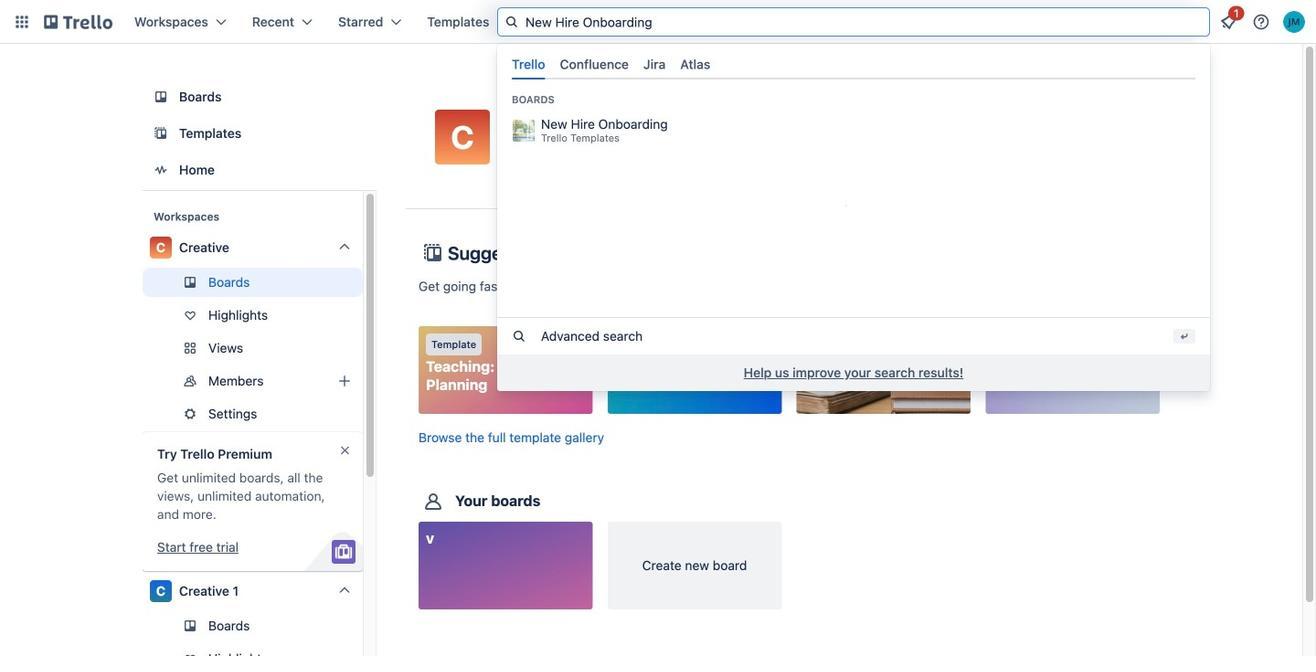 Task type: locate. For each thing, give the bounding box(es) containing it.
1 vertical spatial forward image
[[359, 370, 381, 392]]

advanced search image
[[512, 329, 526, 344]]

1 tab from the left
[[505, 49, 553, 80]]

2 vertical spatial forward image
[[359, 403, 381, 425]]

0 vertical spatial forward image
[[359, 337, 381, 359]]

2 forward image from the top
[[359, 370, 381, 392]]

open information menu image
[[1252, 13, 1270, 31]]

home image
[[150, 159, 172, 181]]

search image
[[505, 15, 519, 29]]

Search Trello field
[[497, 7, 1210, 37]]

add image
[[334, 370, 356, 392]]

1 forward image from the top
[[359, 337, 381, 359]]

tab list
[[505, 49, 1203, 80]]

tab
[[505, 49, 553, 80], [553, 49, 636, 80], [636, 49, 673, 80], [673, 49, 718, 80]]

forward image
[[359, 337, 381, 359], [359, 370, 381, 392], [359, 403, 381, 425]]



Task type: vqa. For each thing, say whether or not it's contained in the screenshot.
bottom a
no



Task type: describe. For each thing, give the bounding box(es) containing it.
1 notification image
[[1217, 11, 1239, 33]]

3 tab from the left
[[636, 49, 673, 80]]

3 forward image from the top
[[359, 403, 381, 425]]

board image
[[150, 86, 172, 108]]

2 tab from the left
[[553, 49, 636, 80]]

template board image
[[150, 122, 172, 144]]

4 tab from the left
[[673, 49, 718, 80]]

jeremy miller (jeremymiller198) image
[[1283, 11, 1305, 33]]

back to home image
[[44, 7, 112, 37]]

primary element
[[0, 0, 1316, 44]]



